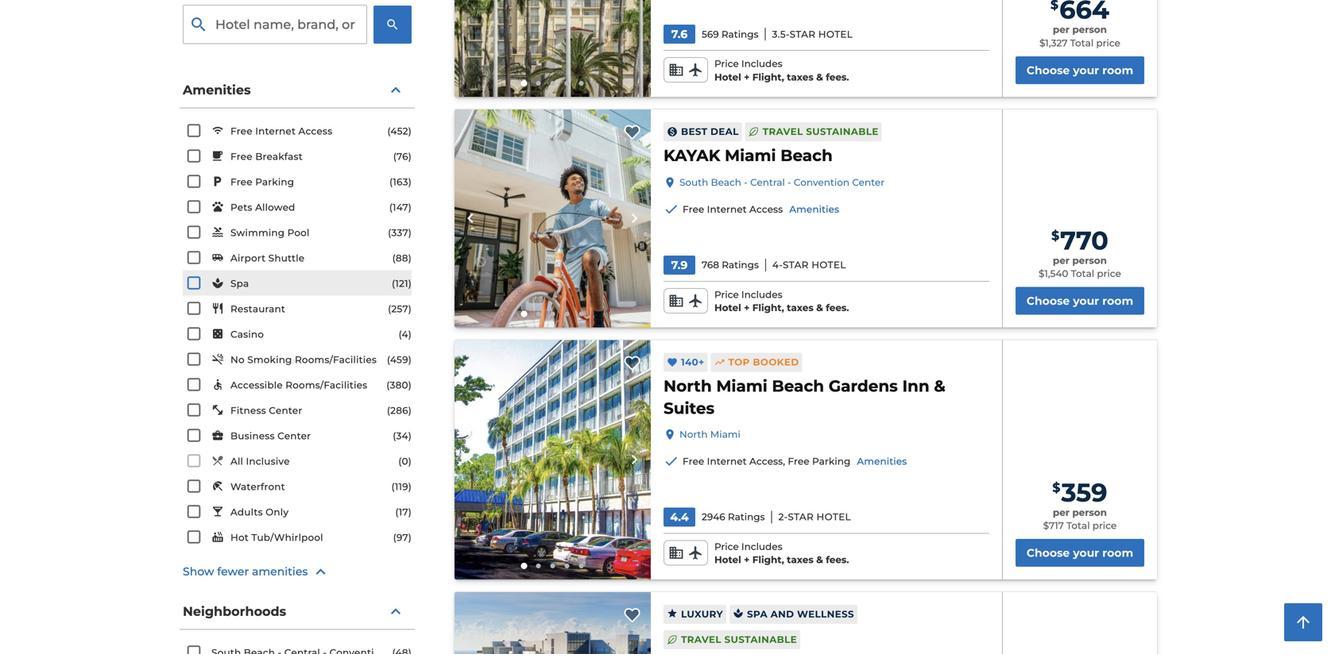 Task type: vqa. For each thing, say whether or not it's contained in the screenshot.


Task type: locate. For each thing, give the bounding box(es) containing it.
1 vertical spatial go to image #1 image
[[521, 311, 527, 317]]

free for free parking
[[230, 177, 253, 188]]

(147)
[[389, 202, 412, 213]]

3 go to image #2 image from the top
[[536, 564, 541, 569]]

569
[[702, 28, 719, 40]]

(34)
[[393, 431, 412, 442]]

choose your room button
[[1016, 56, 1145, 84], [1016, 287, 1145, 315], [1016, 540, 1145, 567]]

2 room from the top
[[1103, 294, 1133, 308]]

2 person from the top
[[1072, 255, 1107, 266]]

price for 770
[[1097, 268, 1121, 280]]

& for 770
[[816, 302, 823, 314]]

& for 359
[[816, 555, 823, 566]]

1 vertical spatial choose your room button
[[1016, 287, 1145, 315]]

amenities down convention
[[789, 204, 839, 215]]

total inside $ 359 per person $717 total price
[[1067, 521, 1090, 532]]

0 vertical spatial star
[[790, 28, 816, 40]]

3 go to image #4 image from the top
[[565, 564, 569, 569]]

center for (286)
[[269, 405, 302, 417]]

1 vertical spatial $
[[1053, 480, 1061, 496]]

north inside north miami beach gardens inn & suites
[[664, 377, 712, 396]]

per inside per person $1,327 total price
[[1053, 24, 1070, 36]]

north miami
[[680, 429, 741, 441]]

3 go to image #3 image from the top
[[550, 564, 555, 569]]

choose down $717
[[1027, 547, 1070, 560]]

2 vertical spatial ratings
[[728, 512, 765, 523]]

travel sustainable down luxury
[[681, 635, 797, 646]]

per for 359
[[1053, 507, 1070, 519]]

parking up allowed
[[255, 177, 294, 188]]

your down per person $1,327 total price
[[1073, 63, 1099, 77]]

parking up 2-star hotel
[[812, 456, 851, 468]]

1 vertical spatial access
[[750, 204, 783, 215]]

flight, down 2-
[[752, 555, 784, 566]]

price
[[1096, 37, 1121, 49], [1097, 268, 1121, 280], [1093, 521, 1117, 532]]

2 vertical spatial miami
[[710, 429, 741, 441]]

3 choose your room from the top
[[1027, 547, 1133, 560]]

ratings right 768 in the top of the page
[[722, 259, 759, 271]]

beach inside the kayak miami beach element
[[781, 146, 833, 165]]

best deal
[[681, 126, 739, 137]]

1 vertical spatial taxes
[[787, 302, 814, 314]]

1 vertical spatial go to image #3 image
[[550, 312, 555, 317]]

taxes down 2-star hotel
[[787, 555, 814, 566]]

room for 770
[[1103, 294, 1133, 308]]

0 vertical spatial your
[[1073, 63, 1099, 77]]

north miami beach gardens inn & suites
[[664, 377, 946, 418]]

flight, down 4-
[[752, 302, 784, 314]]

1 vertical spatial spa
[[747, 609, 768, 621]]

total right "$1,327"
[[1070, 37, 1094, 49]]

0 horizontal spatial travel
[[681, 635, 722, 646]]

2 vertical spatial flight,
[[752, 555, 784, 566]]

1 vertical spatial includes
[[741, 289, 783, 301]]

2946 ratings
[[702, 512, 765, 523]]

center down "accessible rooms/facilities"
[[269, 405, 302, 417]]

0 vertical spatial go to image #4 image
[[565, 81, 569, 86]]

2 vertical spatial star
[[788, 512, 814, 523]]

3 your from the top
[[1073, 547, 1099, 560]]

taxes for 770
[[787, 302, 814, 314]]

includes down 2-
[[741, 542, 783, 553]]

internet for 770
[[707, 204, 747, 215]]

(88)
[[392, 253, 412, 264]]

1 vertical spatial go to image #2 image
[[536, 312, 541, 317]]

1 vertical spatial ratings
[[722, 259, 759, 271]]

amenities down gardens
[[857, 456, 907, 468]]

access down central
[[750, 204, 783, 215]]

1 choose from the top
[[1027, 63, 1070, 77]]

2 fees. from the top
[[826, 302, 849, 314]]

(76)
[[393, 151, 412, 163]]

1 your from the top
[[1073, 63, 1099, 77]]

go to image #2 image
[[536, 81, 541, 86], [536, 312, 541, 317], [536, 564, 541, 569]]

0 vertical spatial choose your room
[[1027, 63, 1133, 77]]

rooms/facilities up "accessible rooms/facilities"
[[295, 355, 377, 366]]

0 vertical spatial person
[[1072, 24, 1107, 36]]

0 vertical spatial price
[[714, 58, 739, 70]]

2 per from the top
[[1053, 255, 1070, 266]]

price inside the $ 770 per person $1,540 total price
[[1097, 268, 1121, 280]]

price down 770 at right
[[1097, 268, 1121, 280]]

north up suites
[[664, 377, 712, 396]]

0 vertical spatial flight,
[[752, 72, 784, 83]]

per up "$1,327"
[[1053, 24, 1070, 36]]

2 vertical spatial person
[[1072, 507, 1107, 519]]

(337)
[[388, 227, 412, 239]]

1 vertical spatial north
[[680, 429, 708, 441]]

your for person
[[1073, 63, 1099, 77]]

4-
[[772, 259, 783, 271]]

2 vertical spatial price
[[1093, 521, 1117, 532]]

flight, down 3.5-
[[752, 72, 784, 83]]

0 vertical spatial go to image #5 image
[[579, 81, 584, 86]]

1 vertical spatial person
[[1072, 255, 1107, 266]]

0 vertical spatial beach
[[781, 146, 833, 165]]

3 price from the top
[[714, 542, 739, 553]]

2 taxes from the top
[[787, 302, 814, 314]]

2 choose your room from the top
[[1027, 294, 1133, 308]]

price down 359
[[1093, 521, 1117, 532]]

2 vertical spatial choose your room button
[[1016, 540, 1145, 567]]

smoking
[[247, 355, 292, 366]]

go to image #4 image
[[565, 81, 569, 86], [565, 312, 569, 317], [565, 564, 569, 569]]

person inside $ 359 per person $717 total price
[[1072, 507, 1107, 519]]

2 vertical spatial price
[[714, 542, 739, 553]]

travel up kayak miami beach at the top of page
[[763, 126, 803, 137]]

amenities up free internet access at the left of the page
[[183, 82, 251, 98]]

fees. for 359
[[826, 555, 849, 566]]

choose your room down per person $1,327 total price
[[1027, 63, 1133, 77]]

$1,327
[[1040, 37, 1068, 49]]

free down south
[[683, 204, 704, 215]]

4 photo carousel region from the top
[[455, 593, 651, 655]]

0 vertical spatial miami
[[725, 146, 776, 165]]

star right 569 ratings
[[790, 28, 816, 40]]

2 choose from the top
[[1027, 294, 1070, 308]]

$ left 359
[[1053, 480, 1061, 496]]

0 vertical spatial total
[[1070, 37, 1094, 49]]

- right central
[[788, 177, 791, 188]]

3 flight, from the top
[[752, 555, 784, 566]]

miami up central
[[725, 146, 776, 165]]

0 horizontal spatial -
[[744, 177, 748, 188]]

rooms/facilities
[[295, 355, 377, 366], [286, 380, 368, 392]]

1 person from the top
[[1072, 24, 1107, 36]]

2 vertical spatial beach
[[772, 377, 824, 396]]

person
[[1072, 24, 1107, 36], [1072, 255, 1107, 266], [1072, 507, 1107, 519]]

0 vertical spatial rooms/facilities
[[295, 355, 377, 366]]

per for 770
[[1053, 255, 1070, 266]]

(97)
[[393, 533, 412, 544]]

amenities button
[[180, 73, 415, 108]]

1 vertical spatial price
[[1097, 268, 1121, 280]]

taxes down 4-star hotel
[[787, 302, 814, 314]]

center right convention
[[852, 177, 885, 188]]

2 vertical spatial includes
[[741, 542, 783, 553]]

sustainable up convention
[[806, 126, 879, 137]]

0 vertical spatial choose your room button
[[1016, 56, 1145, 84]]

$ 359 per person $717 total price
[[1043, 478, 1117, 532]]

0 vertical spatial price
[[1096, 37, 1121, 49]]

choose for person
[[1027, 63, 1070, 77]]

sustainable
[[806, 126, 879, 137], [724, 635, 797, 646]]

free up free parking
[[230, 151, 253, 163]]

per up $1,540
[[1053, 255, 1070, 266]]

2 vertical spatial choose your room
[[1027, 547, 1133, 560]]

access up breakfast
[[298, 126, 332, 137]]

+ down 2946 ratings at bottom right
[[744, 555, 750, 566]]

1 vertical spatial go to image #5 image
[[579, 312, 584, 317]]

& right inn
[[934, 377, 946, 396]]

your down $ 359 per person $717 total price
[[1073, 547, 1099, 560]]

$ inside $ 359 per person $717 total price
[[1053, 480, 1061, 496]]

price down 569 ratings
[[714, 58, 739, 70]]

1 vertical spatial fees.
[[826, 302, 849, 314]]

1 horizontal spatial travel
[[763, 126, 803, 137]]

ratings
[[722, 28, 759, 40], [722, 259, 759, 271], [728, 512, 765, 523]]

+ for 359
[[744, 555, 750, 566]]

ratings right 2946
[[728, 512, 765, 523]]

free
[[230, 126, 253, 137], [230, 151, 253, 163], [230, 177, 253, 188], [683, 204, 704, 215], [683, 456, 704, 468], [788, 456, 810, 468]]

total right $1,540
[[1071, 268, 1095, 280]]

beach down the booked
[[772, 377, 824, 396]]

north down suites
[[680, 429, 708, 441]]

3 fees. from the top
[[826, 555, 849, 566]]

price inside per person $1,327 total price
[[1096, 37, 1121, 49]]

beach inside north miami beach gardens inn & suites
[[772, 377, 824, 396]]

1 vertical spatial price includes hotel + flight, taxes & fees.
[[714, 289, 849, 314]]

& down 2-star hotel
[[816, 555, 823, 566]]

access for free internet access
[[298, 126, 332, 137]]

0 vertical spatial go to image #3 image
[[550, 81, 555, 86]]

2 vertical spatial +
[[744, 555, 750, 566]]

total right $717
[[1067, 521, 1090, 532]]

3 choose from the top
[[1027, 547, 1070, 560]]

choose for 359
[[1027, 547, 1070, 560]]

inn
[[902, 377, 930, 396]]

+ down 768 ratings
[[744, 302, 750, 314]]

(286)
[[387, 405, 412, 417]]

neighborhoods button
[[180, 595, 415, 631]]

inclusive
[[246, 456, 290, 468]]

3.5-star hotel
[[772, 28, 853, 40]]

0 vertical spatial $
[[1051, 228, 1060, 243]]

free for free breakfast
[[230, 151, 253, 163]]

north for north miami
[[680, 429, 708, 441]]

1 vertical spatial center
[[269, 405, 302, 417]]

3 taxes from the top
[[787, 555, 814, 566]]

your for 359
[[1073, 547, 1099, 560]]

fitness center
[[230, 405, 302, 417]]

2 price from the top
[[714, 289, 739, 301]]

internet for 359
[[707, 456, 747, 468]]

price includes hotel + flight, taxes & fees. down 3.5-
[[714, 58, 849, 83]]

star down free internet access, free parking amenities
[[788, 512, 814, 523]]

choose
[[1027, 63, 1070, 77], [1027, 294, 1070, 308], [1027, 547, 1070, 560]]

2 vertical spatial choose
[[1027, 547, 1070, 560]]

1 per from the top
[[1053, 24, 1070, 36]]

2 go to image #4 image from the top
[[565, 312, 569, 317]]

price right "$1,327"
[[1096, 37, 1121, 49]]

business
[[230, 431, 275, 442]]

Hotel name, brand, or keyword text field
[[183, 5, 367, 44]]

choose your room for 359
[[1027, 547, 1133, 560]]

0 horizontal spatial parking
[[255, 177, 294, 188]]

show
[[183, 566, 214, 579]]

price inside $ 359 per person $717 total price
[[1093, 521, 1117, 532]]

3 + from the top
[[744, 555, 750, 566]]

show fewer amenities
[[183, 566, 308, 579]]

choose your room button down per person $1,327 total price
[[1016, 56, 1145, 84]]

-
[[744, 177, 748, 188], [788, 177, 791, 188]]

includes for 359
[[741, 542, 783, 553]]

2 vertical spatial go to image #2 image
[[536, 564, 541, 569]]

go to image #5 image for 770
[[579, 312, 584, 317]]

price down 2946 ratings at bottom right
[[714, 542, 739, 553]]

choose down "$1,327"
[[1027, 63, 1070, 77]]

free up free breakfast
[[230, 126, 253, 137]]

choose your room
[[1027, 63, 1133, 77], [1027, 294, 1133, 308], [1027, 547, 1133, 560]]

1 vertical spatial miami
[[716, 377, 768, 396]]

3 includes from the top
[[741, 542, 783, 553]]

per
[[1053, 24, 1070, 36], [1053, 255, 1070, 266], [1053, 507, 1070, 519]]

1 choose your room button from the top
[[1016, 56, 1145, 84]]

1 horizontal spatial sustainable
[[806, 126, 879, 137]]

& down 4-star hotel
[[816, 302, 823, 314]]

2 go to image #3 image from the top
[[550, 312, 555, 317]]

0 vertical spatial taxes
[[787, 72, 814, 83]]

0 vertical spatial north
[[664, 377, 712, 396]]

your
[[1073, 63, 1099, 77], [1073, 294, 1099, 308], [1073, 547, 1099, 560]]

choose your room button down $1,540
[[1016, 287, 1145, 315]]

1 horizontal spatial access
[[750, 204, 783, 215]]

2 your from the top
[[1073, 294, 1099, 308]]

1 vertical spatial +
[[744, 302, 750, 314]]

3 photo carousel region from the top
[[455, 340, 651, 580]]

property building image
[[455, 110, 651, 328]]

0 vertical spatial access
[[298, 126, 332, 137]]

fewer
[[217, 566, 249, 579]]

room down the $ 770 per person $1,540 total price
[[1103, 294, 1133, 308]]

best
[[681, 126, 708, 137]]

1 room from the top
[[1103, 63, 1133, 77]]

go to image #4 image for 359
[[565, 564, 569, 569]]

hotel right 2-
[[817, 512, 851, 523]]

north for north miami beach gardens inn & suites
[[664, 377, 712, 396]]

$ left 770 at right
[[1051, 228, 1060, 243]]

choose your room down $717
[[1027, 547, 1133, 560]]

spa down airport
[[230, 278, 249, 290]]

+ down 569 ratings
[[744, 72, 750, 83]]

choose your room for 770
[[1027, 294, 1133, 308]]

total for 770
[[1071, 268, 1095, 280]]

1 vertical spatial sustainable
[[724, 635, 797, 646]]

1 vertical spatial amenities
[[789, 204, 839, 215]]

go to image #3 image
[[550, 81, 555, 86], [550, 312, 555, 317], [550, 564, 555, 569]]

1 price from the top
[[714, 58, 739, 70]]

3 price includes hotel + flight, taxes & fees. from the top
[[714, 542, 849, 566]]

1 horizontal spatial -
[[788, 177, 791, 188]]

$ for 770
[[1051, 228, 1060, 243]]

price includes hotel + flight, taxes & fees. for 359
[[714, 542, 849, 566]]

3 per from the top
[[1053, 507, 1070, 519]]

center up 'inclusive'
[[277, 431, 311, 442]]

2 price includes hotel + flight, taxes & fees. from the top
[[714, 289, 849, 314]]

1 vertical spatial internet
[[707, 204, 747, 215]]

$ inside the $ 770 per person $1,540 total price
[[1051, 228, 1060, 243]]

ratings right 569
[[722, 28, 759, 40]]

2 vertical spatial go to image #1 image
[[521, 563, 527, 570]]

taxes down 3.5-star hotel
[[787, 72, 814, 83]]

internet up breakfast
[[255, 126, 296, 137]]

go to image #1 image
[[521, 80, 527, 86], [521, 311, 527, 317], [521, 563, 527, 570]]

0 vertical spatial price includes hotel + flight, taxes & fees.
[[714, 58, 849, 83]]

0 vertical spatial spa
[[230, 278, 249, 290]]

room down per person $1,327 total price
[[1103, 63, 1133, 77]]

fees. down 3.5-star hotel
[[826, 72, 849, 83]]

miami inside north miami beach gardens inn & suites
[[716, 377, 768, 396]]

rooms/facilities down no smoking rooms/facilities
[[286, 380, 368, 392]]

2 vertical spatial go to image #4 image
[[565, 564, 569, 569]]

total inside the $ 770 per person $1,540 total price
[[1071, 268, 1095, 280]]

star right 768 ratings
[[783, 259, 809, 271]]

price
[[714, 58, 739, 70], [714, 289, 739, 301], [714, 542, 739, 553]]

go to image #3 image for 770
[[550, 312, 555, 317]]

0 horizontal spatial amenities
[[183, 82, 251, 98]]

internet
[[255, 126, 296, 137], [707, 204, 747, 215], [707, 456, 747, 468]]

beach right south
[[711, 177, 741, 188]]

price down 768 ratings
[[714, 289, 739, 301]]

1 choose your room from the top
[[1027, 63, 1133, 77]]

internet down the north miami
[[707, 456, 747, 468]]

free internet access amenities
[[683, 204, 839, 215]]

(17)
[[395, 507, 412, 519]]

internet down south
[[707, 204, 747, 215]]

miami for 770
[[725, 146, 776, 165]]

2 vertical spatial go to image #5 image
[[579, 564, 584, 569]]

adults only
[[230, 507, 289, 519]]

miami down top
[[716, 377, 768, 396]]

3 room from the top
[[1103, 547, 1133, 560]]

price includes hotel + flight, taxes & fees. for 770
[[714, 289, 849, 314]]

access for free internet access amenities
[[750, 204, 783, 215]]

1 vertical spatial parking
[[812, 456, 851, 468]]

2 vertical spatial fees.
[[826, 555, 849, 566]]

3 go to image #1 image from the top
[[521, 563, 527, 570]]

4.4
[[670, 511, 689, 524]]

beach up convention
[[781, 146, 833, 165]]

ratings for 359
[[728, 512, 765, 523]]

1 vertical spatial per
[[1053, 255, 1070, 266]]

0 vertical spatial room
[[1103, 63, 1133, 77]]

room down $ 359 per person $717 total price
[[1103, 547, 1133, 560]]

0 vertical spatial go to image #2 image
[[536, 81, 541, 86]]

(0)
[[398, 456, 412, 468]]

all
[[230, 456, 243, 468]]

$
[[1051, 228, 1060, 243], [1053, 480, 1061, 496]]

miami
[[725, 146, 776, 165], [716, 377, 768, 396], [710, 429, 741, 441]]

2 vertical spatial taxes
[[787, 555, 814, 566]]

1 vertical spatial price
[[714, 289, 739, 301]]

0 vertical spatial choose
[[1027, 63, 1070, 77]]

2 includes from the top
[[741, 289, 783, 301]]

sustainable down and
[[724, 635, 797, 646]]

heart icon image
[[667, 357, 678, 368]]

miami down suites
[[710, 429, 741, 441]]

1 go to image #2 image from the top
[[536, 81, 541, 86]]

2 flight, from the top
[[752, 302, 784, 314]]

0 horizontal spatial spa
[[230, 278, 249, 290]]

2 go to image #1 image from the top
[[521, 311, 527, 317]]

choose for 770
[[1027, 294, 1070, 308]]

hotel down 768 ratings
[[714, 302, 741, 314]]

per inside the $ 770 per person $1,540 total price
[[1053, 255, 1070, 266]]

3 choose your room button from the top
[[1016, 540, 1145, 567]]

includes down 3.5-
[[741, 58, 783, 70]]

price includes hotel + flight, taxes & fees.
[[714, 58, 849, 83], [714, 289, 849, 314], [714, 542, 849, 566]]

2 go to image #5 image from the top
[[579, 312, 584, 317]]

569 ratings
[[702, 28, 759, 40]]

go to image #1 image for 770
[[521, 311, 527, 317]]

choose your room button for 359
[[1016, 540, 1145, 567]]

allowed
[[255, 202, 295, 214]]

price includes hotel + flight, taxes & fees. down 2-
[[714, 542, 849, 566]]

2 vertical spatial room
[[1103, 547, 1133, 560]]

spa for spa and wellness
[[747, 609, 768, 621]]

hotel right 3.5-
[[818, 28, 853, 40]]

hotel
[[818, 28, 853, 40], [714, 72, 741, 83], [812, 259, 846, 271], [714, 302, 741, 314], [817, 512, 851, 523], [714, 555, 741, 566]]

(119)
[[391, 482, 412, 493]]

price includes hotel + flight, taxes & fees. down 4-
[[714, 289, 849, 314]]

1 horizontal spatial spa
[[747, 609, 768, 621]]

1 vertical spatial room
[[1103, 294, 1133, 308]]

spa left and
[[747, 609, 768, 621]]

per up $717
[[1053, 507, 1070, 519]]

beach
[[781, 146, 833, 165], [711, 177, 741, 188], [772, 377, 824, 396]]

3 person from the top
[[1072, 507, 1107, 519]]

photo carousel region
[[455, 0, 651, 97], [455, 110, 651, 328], [455, 340, 651, 580], [455, 593, 651, 655]]

travel
[[763, 126, 803, 137], [681, 635, 722, 646]]

north
[[664, 377, 712, 396], [680, 429, 708, 441]]

1 vertical spatial star
[[783, 259, 809, 271]]

free up pets
[[230, 177, 253, 188]]

go to image #5 image
[[579, 81, 584, 86], [579, 312, 584, 317], [579, 564, 584, 569]]

2 + from the top
[[744, 302, 750, 314]]

person for 770
[[1072, 255, 1107, 266]]

2 vertical spatial go to image #3 image
[[550, 564, 555, 569]]

taxes
[[787, 72, 814, 83], [787, 302, 814, 314], [787, 555, 814, 566]]

2 vertical spatial your
[[1073, 547, 1099, 560]]

includes down 4-
[[741, 289, 783, 301]]

0 vertical spatial fees.
[[826, 72, 849, 83]]

2 vertical spatial price includes hotel + flight, taxes & fees.
[[714, 542, 849, 566]]

0 horizontal spatial access
[[298, 126, 332, 137]]

fees. down 2-star hotel
[[826, 555, 849, 566]]

2 choose your room button from the top
[[1016, 287, 1145, 315]]

0 vertical spatial go to image #1 image
[[521, 80, 527, 86]]

fees. down 4-star hotel
[[826, 302, 849, 314]]

free down the north miami
[[683, 456, 704, 468]]

2 go to image #2 image from the top
[[536, 312, 541, 317]]

travel sustainable up convention
[[763, 126, 879, 137]]

includes
[[741, 58, 783, 70], [741, 289, 783, 301], [741, 542, 783, 553]]

2 vertical spatial amenities
[[857, 456, 907, 468]]

free for free internet access, free parking amenities
[[683, 456, 704, 468]]

& down 3.5-star hotel
[[816, 72, 823, 83]]

choose your room down $1,540
[[1027, 294, 1133, 308]]

3 go to image #5 image from the top
[[579, 564, 584, 569]]

- left central
[[744, 177, 748, 188]]

person inside the $ 770 per person $1,540 total price
[[1072, 255, 1107, 266]]

1 vertical spatial your
[[1073, 294, 1099, 308]]

140+
[[681, 357, 705, 368]]

choose your room button down $717
[[1016, 540, 1145, 567]]

go to image #5 image for 359
[[579, 564, 584, 569]]

north miami beach gardens inn & suites element
[[664, 375, 989, 419]]

2 vertical spatial total
[[1067, 521, 1090, 532]]

choose down $1,540
[[1027, 294, 1070, 308]]

per inside $ 359 per person $717 total price
[[1053, 507, 1070, 519]]

2 vertical spatial internet
[[707, 456, 747, 468]]



Task type: describe. For each thing, give the bounding box(es) containing it.
$ for 359
[[1053, 480, 1061, 496]]

0 vertical spatial sustainable
[[806, 126, 879, 137]]

0 vertical spatial internet
[[255, 126, 296, 137]]

deal
[[711, 126, 739, 137]]

pool
[[287, 227, 310, 239]]

free for free internet access
[[230, 126, 253, 137]]

south beach - central - convention center
[[680, 177, 885, 188]]

hotel down 569 ratings
[[714, 72, 741, 83]]

choose your room button for person
[[1016, 56, 1145, 84]]

room for person
[[1103, 63, 1133, 77]]

casino
[[230, 329, 264, 341]]

per person $1,327 total price
[[1040, 24, 1121, 49]]

free internet access, free parking amenities
[[683, 456, 907, 468]]

(452)
[[387, 126, 412, 137]]

access,
[[750, 456, 785, 468]]

choose your room for person
[[1027, 63, 1133, 77]]

restaurant
[[230, 304, 285, 315]]

go to image #4 image for 770
[[565, 312, 569, 317]]

room for 359
[[1103, 547, 1133, 560]]

1 go to image #3 image from the top
[[550, 81, 555, 86]]

flight, for 359
[[752, 555, 784, 566]]

swimming
[[230, 227, 285, 239]]

4-star hotel
[[772, 259, 846, 271]]

star for 359
[[788, 512, 814, 523]]

hotel right 4-
[[812, 259, 846, 271]]

spa and wellness
[[747, 609, 854, 621]]

kayak miami beach element
[[664, 144, 833, 167]]

south
[[680, 177, 708, 188]]

1 - from the left
[[744, 177, 748, 188]]

total inside per person $1,327 total price
[[1070, 37, 1094, 49]]

(380)
[[387, 380, 412, 391]]

breakfast
[[255, 151, 303, 163]]

top
[[728, 357, 750, 368]]

1 photo carousel region from the top
[[455, 0, 651, 97]]

luxury
[[681, 609, 723, 621]]

price for 359
[[1093, 521, 1117, 532]]

pets allowed
[[230, 202, 295, 214]]

1 horizontal spatial parking
[[812, 456, 851, 468]]

(121)
[[392, 278, 412, 290]]

beach for 359
[[772, 377, 824, 396]]

7.6
[[671, 28, 688, 41]]

& inside north miami beach gardens inn & suites
[[934, 377, 946, 396]]

free right access, on the bottom right of page
[[788, 456, 810, 468]]

0 horizontal spatial sustainable
[[724, 635, 797, 646]]

airport shuttle
[[230, 253, 305, 264]]

pets
[[230, 202, 252, 214]]

convention
[[794, 177, 850, 188]]

3.5-
[[772, 28, 790, 40]]

airport
[[230, 253, 266, 264]]

1 + from the top
[[744, 72, 750, 83]]

770
[[1060, 225, 1109, 256]]

free internet access
[[230, 126, 332, 137]]

person for 359
[[1072, 507, 1107, 519]]

price for 359
[[714, 542, 739, 553]]

top booked
[[728, 357, 799, 368]]

includes for 770
[[741, 289, 783, 301]]

no
[[230, 355, 245, 366]]

your for 770
[[1073, 294, 1099, 308]]

$1,540
[[1039, 268, 1069, 280]]

1 price includes hotel + flight, taxes & fees. from the top
[[714, 58, 849, 83]]

amenities inside dropdown button
[[183, 82, 251, 98]]

taxes for 359
[[787, 555, 814, 566]]

7.9
[[671, 259, 688, 272]]

ratings for 770
[[722, 259, 759, 271]]

1 vertical spatial travel sustainable
[[681, 635, 797, 646]]

go to image #2 image for 359
[[536, 564, 541, 569]]

hotel down 2946 ratings at bottom right
[[714, 555, 741, 566]]

(163)
[[389, 176, 412, 188]]

768 ratings
[[702, 259, 759, 271]]

1 taxes from the top
[[787, 72, 814, 83]]

star for person
[[790, 28, 816, 40]]

tub/whirlpool
[[251, 533, 323, 544]]

2946
[[702, 512, 725, 523]]

suites
[[664, 399, 715, 418]]

+ for 770
[[744, 302, 750, 314]]

(257)
[[388, 304, 412, 315]]

0 vertical spatial parking
[[255, 177, 294, 188]]

2-
[[779, 512, 788, 523]]

shuttle
[[268, 253, 305, 264]]

accessible
[[230, 380, 283, 392]]

2 - from the left
[[788, 177, 791, 188]]

booked
[[753, 357, 799, 368]]

(4)
[[399, 329, 412, 341]]

star for 770
[[783, 259, 809, 271]]

amenities
[[252, 566, 308, 579]]

1 vertical spatial travel
[[681, 635, 722, 646]]

accessible rooms/facilities
[[230, 380, 368, 392]]

1 fees. from the top
[[826, 72, 849, 83]]

all inclusive
[[230, 456, 290, 468]]

swimming pool
[[230, 227, 310, 239]]

total for 359
[[1067, 521, 1090, 532]]

free for free internet access amenities
[[683, 204, 704, 215]]

1 go to image #4 image from the top
[[565, 81, 569, 86]]

2 photo carousel region from the top
[[455, 110, 651, 328]]

359
[[1061, 478, 1108, 509]]

$ 770 per person $1,540 total price
[[1039, 225, 1121, 280]]

spa for spa
[[230, 278, 249, 290]]

miami for 359
[[716, 377, 768, 396]]

choose your room button for 770
[[1016, 287, 1145, 315]]

free breakfast
[[230, 151, 303, 163]]

business center
[[230, 431, 311, 442]]

person inside per person $1,327 total price
[[1072, 24, 1107, 36]]

beach for 770
[[781, 146, 833, 165]]

kayak miami beach
[[664, 146, 833, 165]]

and
[[771, 609, 794, 621]]

flight, for 770
[[752, 302, 784, 314]]

fees. for 770
[[826, 302, 849, 314]]

1 includes from the top
[[741, 58, 783, 70]]

0 vertical spatial center
[[852, 177, 885, 188]]

2-star hotel
[[779, 512, 851, 523]]

go to image #1 image for 359
[[521, 563, 527, 570]]

waterfront
[[230, 482, 285, 493]]

& for person
[[816, 72, 823, 83]]

go to image #3 image for 359
[[550, 564, 555, 569]]

only
[[266, 507, 289, 519]]

central
[[750, 177, 785, 188]]

price for 770
[[714, 289, 739, 301]]

center for (34)
[[277, 431, 311, 442]]

on site image
[[455, 340, 651, 580]]

1 go to image #5 image from the top
[[579, 81, 584, 86]]

1 vertical spatial rooms/facilities
[[286, 380, 368, 392]]

no smoking rooms/facilities
[[230, 355, 377, 366]]

kayak
[[664, 146, 720, 165]]

0 vertical spatial ratings
[[722, 28, 759, 40]]

hot
[[230, 533, 249, 544]]

hot tub/whirlpool
[[230, 533, 323, 544]]

$717
[[1043, 521, 1064, 532]]

show fewer amenities button
[[183, 563, 412, 582]]

go to image #2 image for 770
[[536, 312, 541, 317]]

2 horizontal spatial amenities
[[857, 456, 907, 468]]

1 horizontal spatial amenities
[[789, 204, 839, 215]]

(459)
[[387, 354, 412, 366]]

0 vertical spatial travel sustainable
[[763, 126, 879, 137]]

1 flight, from the top
[[752, 72, 784, 83]]

free parking
[[230, 177, 294, 188]]

1 go to image #1 image from the top
[[521, 80, 527, 86]]

adults
[[230, 507, 263, 519]]

1 vertical spatial beach
[[711, 177, 741, 188]]

gardens
[[829, 377, 898, 396]]



